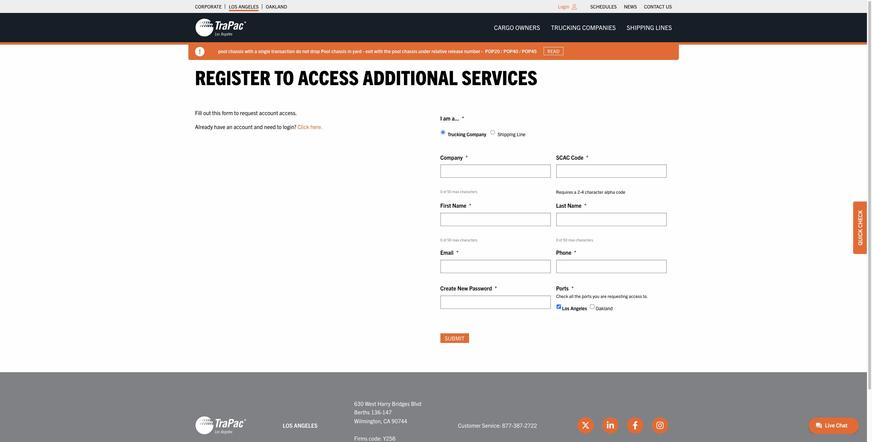 Task type: describe. For each thing, give the bounding box(es) containing it.
are
[[601, 293, 607, 299]]

max for company
[[453, 189, 459, 194]]

1 - from the left
[[363, 48, 365, 54]]

the inside "banner"
[[384, 48, 391, 54]]

630
[[354, 400, 364, 407]]

phone
[[556, 249, 572, 256]]

email *
[[441, 249, 459, 256]]

0 horizontal spatial los angeles
[[229, 3, 259, 10]]

light image
[[572, 4, 577, 10]]

am
[[443, 115, 451, 122]]

* right password
[[495, 285, 497, 292]]

name for first name
[[453, 202, 467, 209]]

cargo owners
[[494, 24, 540, 31]]

companies
[[582, 24, 616, 31]]

i
[[441, 115, 442, 122]]

147
[[383, 409, 392, 416]]

last name *
[[556, 202, 587, 209]]

phone *
[[556, 249, 577, 256]]

ca
[[384, 418, 391, 425]]

oakland link
[[266, 2, 287, 11]]

trucking for trucking companies
[[551, 24, 581, 31]]

877-
[[502, 422, 514, 429]]

login link
[[558, 3, 570, 10]]

exit
[[366, 48, 373, 54]]

harry
[[378, 400, 391, 407]]

0 for last name
[[556, 238, 559, 242]]

ports * check all the ports you are requesting access to.
[[556, 285, 648, 299]]

login
[[558, 3, 570, 10]]

and
[[254, 123, 263, 130]]

form
[[222, 109, 233, 116]]

1 los angeles image from the top
[[195, 18, 246, 37]]

2-
[[578, 189, 582, 195]]

not
[[302, 48, 309, 54]]

code
[[571, 154, 584, 161]]

shipping line
[[498, 131, 526, 137]]

0 vertical spatial angeles
[[239, 3, 259, 10]]

click here. link
[[298, 123, 323, 130]]

50 for last
[[563, 238, 568, 242]]

owners
[[516, 24, 540, 31]]

bridges
[[392, 400, 410, 407]]

trucking for trucking company
[[448, 131, 466, 137]]

code:
[[369, 435, 382, 442]]

click
[[298, 123, 309, 130]]

yard
[[353, 48, 362, 54]]

pop45
[[522, 48, 537, 54]]

in
[[348, 48, 352, 54]]

ports
[[556, 285, 569, 292]]

0 for company
[[441, 189, 443, 194]]

* inside ports * check all the ports you are requesting access to.
[[572, 285, 574, 292]]

characters for company *
[[460, 189, 478, 194]]

firms
[[354, 435, 368, 442]]

2 los angeles image from the top
[[195, 416, 246, 435]]

banner containing cargo owners
[[0, 13, 873, 60]]

password
[[470, 285, 492, 292]]

2 / from the left
[[520, 48, 521, 54]]

service:
[[482, 422, 501, 429]]

name for last name
[[568, 202, 582, 209]]

company *
[[441, 154, 468, 161]]

customer service: 877-387-2722
[[458, 422, 537, 429]]

contact us link
[[644, 2, 672, 11]]

under
[[419, 48, 431, 54]]

release
[[448, 48, 463, 54]]

136-
[[371, 409, 383, 416]]

none password field inside register to access additional services main content
[[441, 296, 551, 309]]

register to access additional services main content
[[188, 64, 679, 352]]

pop20
[[485, 48, 500, 54]]

2 vertical spatial to
[[277, 123, 282, 130]]

drop
[[310, 48, 320, 54]]

access
[[298, 64, 359, 89]]

quick check link
[[854, 202, 867, 254]]

i am a... *
[[441, 115, 465, 122]]

a inside main content
[[574, 189, 577, 195]]

schedules
[[591, 3, 617, 10]]

footer containing 630 west harry bridges blvd
[[0, 372, 867, 442]]

this
[[212, 109, 221, 116]]

* down trucking company
[[466, 154, 468, 161]]

berths
[[354, 409, 370, 416]]

los angeles inside footer
[[283, 422, 318, 429]]

first
[[441, 202, 451, 209]]

requires a 2-4 character alpha code
[[556, 189, 626, 195]]

to.
[[643, 293, 648, 299]]

fill
[[195, 109, 202, 116]]

* right a...
[[462, 115, 465, 122]]

2722
[[525, 422, 537, 429]]

pop40
[[504, 48, 519, 54]]

wilmington,
[[354, 418, 382, 425]]

menu bar containing schedules
[[587, 2, 676, 11]]

50 for first
[[448, 238, 452, 242]]

new
[[458, 285, 468, 292]]

single
[[258, 48, 270, 54]]

y258
[[383, 435, 396, 442]]

lines
[[656, 24, 672, 31]]

access
[[629, 293, 642, 299]]

first name *
[[441, 202, 472, 209]]

create
[[441, 285, 456, 292]]

2 pool from the left
[[392, 48, 401, 54]]

create new password *
[[441, 285, 497, 292]]

an
[[227, 123, 232, 130]]

0 of 50 max characters for company
[[441, 189, 478, 194]]

already have an account and need to login? click here.
[[195, 123, 323, 130]]



Task type: locate. For each thing, give the bounding box(es) containing it.
register
[[195, 64, 271, 89]]

0 vertical spatial account
[[259, 109, 278, 116]]

quick check
[[857, 210, 864, 246]]

2 vertical spatial los
[[283, 422, 293, 429]]

of
[[444, 189, 447, 194], [444, 238, 447, 242], [559, 238, 563, 242]]

None text field
[[441, 213, 551, 226], [556, 213, 667, 226], [441, 260, 551, 273], [556, 260, 667, 273], [441, 213, 551, 226], [556, 213, 667, 226], [441, 260, 551, 273], [556, 260, 667, 273]]

to right need
[[277, 123, 282, 130]]

0 horizontal spatial chassis
[[228, 48, 244, 54]]

0 horizontal spatial shipping
[[498, 131, 516, 137]]

to right form
[[234, 109, 239, 116]]

trucking inside register to access additional services main content
[[448, 131, 466, 137]]

0 of 50 max characters for first name
[[441, 238, 478, 242]]

need
[[264, 123, 276, 130]]

los inside register to access additional services main content
[[562, 306, 570, 312]]

los angeles image
[[195, 18, 246, 37], [195, 416, 246, 435]]

2 horizontal spatial los
[[562, 306, 570, 312]]

50 up phone *
[[563, 238, 568, 242]]

of for last
[[559, 238, 563, 242]]

1 chassis from the left
[[228, 48, 244, 54]]

a...
[[452, 115, 459, 122]]

none submit inside register to access additional services main content
[[441, 334, 469, 343]]

0 of 50 max characters up email *
[[441, 238, 478, 242]]

1 horizontal spatial the
[[575, 293, 581, 299]]

0 of 50 max characters up first name *
[[441, 189, 478, 194]]

oakland inside register to access additional services main content
[[596, 306, 613, 312]]

0 horizontal spatial /
[[501, 48, 503, 54]]

number
[[464, 48, 480, 54]]

angeles inside register to access additional services main content
[[571, 306, 587, 312]]

angeles inside footer
[[294, 422, 318, 429]]

pool
[[321, 48, 330, 54]]

2 horizontal spatial angeles
[[571, 306, 587, 312]]

read
[[548, 48, 560, 54]]

register to access additional services
[[195, 64, 538, 89]]

with left single
[[245, 48, 254, 54]]

2 name from the left
[[568, 202, 582, 209]]

1 vertical spatial shipping
[[498, 131, 516, 137]]

1 horizontal spatial oakland
[[596, 306, 613, 312]]

1 horizontal spatial angeles
[[294, 422, 318, 429]]

0 up email
[[441, 238, 443, 242]]

0 vertical spatial check
[[857, 210, 864, 228]]

do
[[296, 48, 301, 54]]

0 horizontal spatial oakland
[[266, 3, 287, 10]]

1 horizontal spatial trucking
[[551, 24, 581, 31]]

los angeles inside register to access additional services main content
[[562, 306, 587, 312]]

1 horizontal spatial check
[[857, 210, 864, 228]]

of for company
[[444, 189, 447, 194]]

trucking down login
[[551, 24, 581, 31]]

0 horizontal spatial name
[[453, 202, 467, 209]]

los
[[229, 3, 237, 10], [562, 306, 570, 312], [283, 422, 293, 429]]

50 up first
[[448, 189, 452, 194]]

trucking right trucking company radio
[[448, 131, 466, 137]]

max for last
[[569, 238, 575, 242]]

los angeles
[[229, 3, 259, 10], [562, 306, 587, 312], [283, 422, 318, 429]]

0 horizontal spatial pool
[[218, 48, 227, 54]]

2 horizontal spatial chassis
[[402, 48, 417, 54]]

account right an at the top of page
[[234, 123, 253, 130]]

cargo
[[494, 24, 514, 31]]

shipping inside 'link'
[[627, 24, 655, 31]]

- right number
[[482, 48, 483, 54]]

shipping inside register to access additional services main content
[[498, 131, 516, 137]]

1 horizontal spatial a
[[574, 189, 577, 195]]

request
[[240, 109, 258, 116]]

Los Angeles checkbox
[[557, 305, 561, 309]]

characters
[[460, 189, 478, 194], [460, 238, 478, 242], [576, 238, 593, 242]]

of for first
[[444, 238, 447, 242]]

0 vertical spatial shipping
[[627, 24, 655, 31]]

1 horizontal spatial with
[[374, 48, 383, 54]]

oakland right los angeles link
[[266, 3, 287, 10]]

0 of 50 max characters up phone *
[[556, 238, 593, 242]]

1 vertical spatial trucking
[[448, 131, 466, 137]]

angeles
[[239, 3, 259, 10], [571, 306, 587, 312], [294, 422, 318, 429]]

1 pool from the left
[[218, 48, 227, 54]]

access.
[[280, 109, 297, 116]]

chassis left under
[[402, 48, 417, 54]]

trucking companies
[[551, 24, 616, 31]]

0 vertical spatial los
[[229, 3, 237, 10]]

0 vertical spatial trucking
[[551, 24, 581, 31]]

news
[[624, 3, 637, 10]]

Trucking Company radio
[[441, 130, 445, 135]]

2 vertical spatial angeles
[[294, 422, 318, 429]]

footer
[[0, 372, 867, 442]]

0 for first name
[[441, 238, 443, 242]]

1 name from the left
[[453, 202, 467, 209]]

50 for company
[[448, 189, 452, 194]]

contact us
[[644, 3, 672, 10]]

0 horizontal spatial the
[[384, 48, 391, 54]]

0 horizontal spatial with
[[245, 48, 254, 54]]

west
[[365, 400, 376, 407]]

pool right exit
[[392, 48, 401, 54]]

a left 2-
[[574, 189, 577, 195]]

4
[[582, 189, 584, 195]]

banner
[[0, 13, 873, 60]]

trucking inside 'link'
[[551, 24, 581, 31]]

None submit
[[441, 334, 469, 343]]

chassis left in at the top left of the page
[[331, 48, 347, 54]]

0 vertical spatial los angeles image
[[195, 18, 246, 37]]

customer
[[458, 422, 481, 429]]

max up first name *
[[453, 189, 459, 194]]

0 vertical spatial company
[[467, 131, 487, 137]]

trucking companies link
[[546, 21, 622, 34]]

1 horizontal spatial account
[[259, 109, 278, 116]]

max up phone *
[[569, 238, 575, 242]]

menu bar
[[587, 2, 676, 11], [489, 21, 678, 34]]

shipping lines link
[[622, 21, 678, 34]]

chassis up register
[[228, 48, 244, 54]]

trucking company
[[448, 131, 487, 137]]

/ left pop40 on the right top
[[501, 48, 503, 54]]

shipping down news link
[[627, 24, 655, 31]]

/
[[501, 48, 503, 54], [520, 48, 521, 54]]

the right exit
[[384, 48, 391, 54]]

login?
[[283, 123, 297, 130]]

* right first
[[469, 202, 472, 209]]

0 vertical spatial a
[[255, 48, 257, 54]]

1 horizontal spatial -
[[482, 48, 483, 54]]

3 chassis from the left
[[402, 48, 417, 54]]

0 of 50 max characters for last name
[[556, 238, 593, 242]]

387-
[[514, 422, 525, 429]]

50 up email *
[[448, 238, 452, 242]]

have
[[214, 123, 225, 130]]

1 vertical spatial company
[[441, 154, 463, 161]]

chassis
[[228, 48, 244, 54], [331, 48, 347, 54], [402, 48, 417, 54]]

1 vertical spatial a
[[574, 189, 577, 195]]

1 with from the left
[[245, 48, 254, 54]]

1 vertical spatial to
[[234, 109, 239, 116]]

code
[[616, 189, 626, 195]]

a left single
[[255, 48, 257, 54]]

company down trucking company radio
[[441, 154, 463, 161]]

None password field
[[441, 296, 551, 309]]

corporate link
[[195, 2, 222, 11]]

50
[[448, 189, 452, 194], [448, 238, 452, 242], [563, 238, 568, 242]]

1 vertical spatial account
[[234, 123, 253, 130]]

cargo owners link
[[489, 21, 546, 34]]

2 vertical spatial los angeles
[[283, 422, 318, 429]]

max
[[453, 189, 459, 194], [453, 238, 459, 242], [569, 238, 575, 242]]

Shipping Line radio
[[491, 130, 495, 135]]

relative
[[432, 48, 447, 54]]

1 vertical spatial los angeles image
[[195, 416, 246, 435]]

1 vertical spatial menu bar
[[489, 21, 678, 34]]

with
[[245, 48, 254, 54], [374, 48, 383, 54]]

0 vertical spatial oakland
[[266, 3, 287, 10]]

0 vertical spatial los angeles
[[229, 3, 259, 10]]

check
[[857, 210, 864, 228], [556, 293, 568, 299]]

shipping right "shipping line" option
[[498, 131, 516, 137]]

last
[[556, 202, 567, 209]]

shipping for shipping lines
[[627, 24, 655, 31]]

2 - from the left
[[482, 48, 483, 54]]

1 horizontal spatial company
[[467, 131, 487, 137]]

transaction
[[271, 48, 295, 54]]

0 horizontal spatial los
[[229, 3, 237, 10]]

1 horizontal spatial shipping
[[627, 24, 655, 31]]

- left exit
[[363, 48, 365, 54]]

1 vertical spatial check
[[556, 293, 568, 299]]

1 vertical spatial los
[[562, 306, 570, 312]]

1 vertical spatial oakland
[[596, 306, 613, 312]]

1 vertical spatial angeles
[[571, 306, 587, 312]]

0 up phone
[[556, 238, 559, 242]]

* right code
[[587, 154, 589, 161]]

characters for last name *
[[576, 238, 593, 242]]

requires
[[556, 189, 573, 195]]

line
[[517, 131, 526, 137]]

* up all
[[572, 285, 574, 292]]

1 vertical spatial los angeles
[[562, 306, 587, 312]]

company left "shipping line" option
[[467, 131, 487, 137]]

None text field
[[441, 165, 551, 178], [556, 165, 667, 178], [441, 165, 551, 178], [556, 165, 667, 178]]

additional
[[363, 64, 458, 89]]

* down the requires a 2-4 character alpha code at the top right of the page
[[585, 202, 587, 209]]

0 horizontal spatial account
[[234, 123, 253, 130]]

of up phone
[[559, 238, 563, 242]]

1 / from the left
[[501, 48, 503, 54]]

of up first
[[444, 189, 447, 194]]

1 horizontal spatial /
[[520, 48, 521, 54]]

pool chassis with a single transaction  do not drop pool chassis in yard -  exit with the pool chassis under relative release number -  pop20 / pop40 / pop45
[[218, 48, 537, 54]]

quick
[[857, 229, 864, 246]]

1 horizontal spatial pool
[[392, 48, 401, 54]]

a
[[255, 48, 257, 54], [574, 189, 577, 195]]

name right last
[[568, 202, 582, 209]]

alpha
[[605, 189, 615, 195]]

0 vertical spatial menu bar
[[587, 2, 676, 11]]

of up email
[[444, 238, 447, 242]]

to
[[275, 64, 294, 89], [234, 109, 239, 116], [277, 123, 282, 130]]

name
[[453, 202, 467, 209], [568, 202, 582, 209]]

0 horizontal spatial a
[[255, 48, 257, 54]]

0 vertical spatial to
[[275, 64, 294, 89]]

with right exit
[[374, 48, 383, 54]]

the inside ports * check all the ports you are requesting access to.
[[575, 293, 581, 299]]

1 vertical spatial the
[[575, 293, 581, 299]]

oakland right oakland 'option'
[[596, 306, 613, 312]]

email
[[441, 249, 454, 256]]

*
[[462, 115, 465, 122], [466, 154, 468, 161], [587, 154, 589, 161], [469, 202, 472, 209], [585, 202, 587, 209], [457, 249, 459, 256], [574, 249, 577, 256], [495, 285, 497, 292], [572, 285, 574, 292]]

pool right solid image
[[218, 48, 227, 54]]

1 horizontal spatial chassis
[[331, 48, 347, 54]]

check up quick
[[857, 210, 864, 228]]

shipping for shipping line
[[498, 131, 516, 137]]

los inside footer
[[283, 422, 293, 429]]

requesting
[[608, 293, 628, 299]]

to down transaction on the left of page
[[275, 64, 294, 89]]

corporate
[[195, 3, 222, 10]]

1 horizontal spatial los angeles
[[283, 422, 318, 429]]

0 vertical spatial the
[[384, 48, 391, 54]]

0 horizontal spatial angeles
[[239, 3, 259, 10]]

all
[[570, 293, 574, 299]]

max for first
[[453, 238, 459, 242]]

0 horizontal spatial trucking
[[448, 131, 466, 137]]

characters for first name *
[[460, 238, 478, 242]]

/ left pop45
[[520, 48, 521, 54]]

0 horizontal spatial check
[[556, 293, 568, 299]]

2 with from the left
[[374, 48, 383, 54]]

Oakland checkbox
[[590, 305, 595, 309]]

read link
[[544, 47, 564, 55]]

* right phone
[[574, 249, 577, 256]]

here.
[[311, 123, 323, 130]]

check inside ports * check all the ports you are requesting access to.
[[556, 293, 568, 299]]

fill out this form to request account access.
[[195, 109, 297, 116]]

trucking
[[551, 24, 581, 31], [448, 131, 466, 137]]

check down ports
[[556, 293, 568, 299]]

solid image
[[195, 47, 205, 57]]

1 horizontal spatial name
[[568, 202, 582, 209]]

2 chassis from the left
[[331, 48, 347, 54]]

schedules link
[[591, 2, 617, 11]]

0 horizontal spatial -
[[363, 48, 365, 54]]

0 horizontal spatial company
[[441, 154, 463, 161]]

blvd
[[411, 400, 422, 407]]

character
[[585, 189, 604, 195]]

2 horizontal spatial los angeles
[[562, 306, 587, 312]]

* right email
[[457, 249, 459, 256]]

the right all
[[575, 293, 581, 299]]

max up email *
[[453, 238, 459, 242]]

services
[[462, 64, 538, 89]]

1 horizontal spatial los
[[283, 422, 293, 429]]

account up need
[[259, 109, 278, 116]]

name right first
[[453, 202, 467, 209]]

menu bar containing cargo owners
[[489, 21, 678, 34]]

firms code:  y258
[[354, 435, 396, 442]]

company
[[467, 131, 487, 137], [441, 154, 463, 161]]

0 up first
[[441, 189, 443, 194]]

you
[[593, 293, 600, 299]]



Task type: vqa. For each thing, say whether or not it's contained in the screenshot.
'Solid' image
yes



